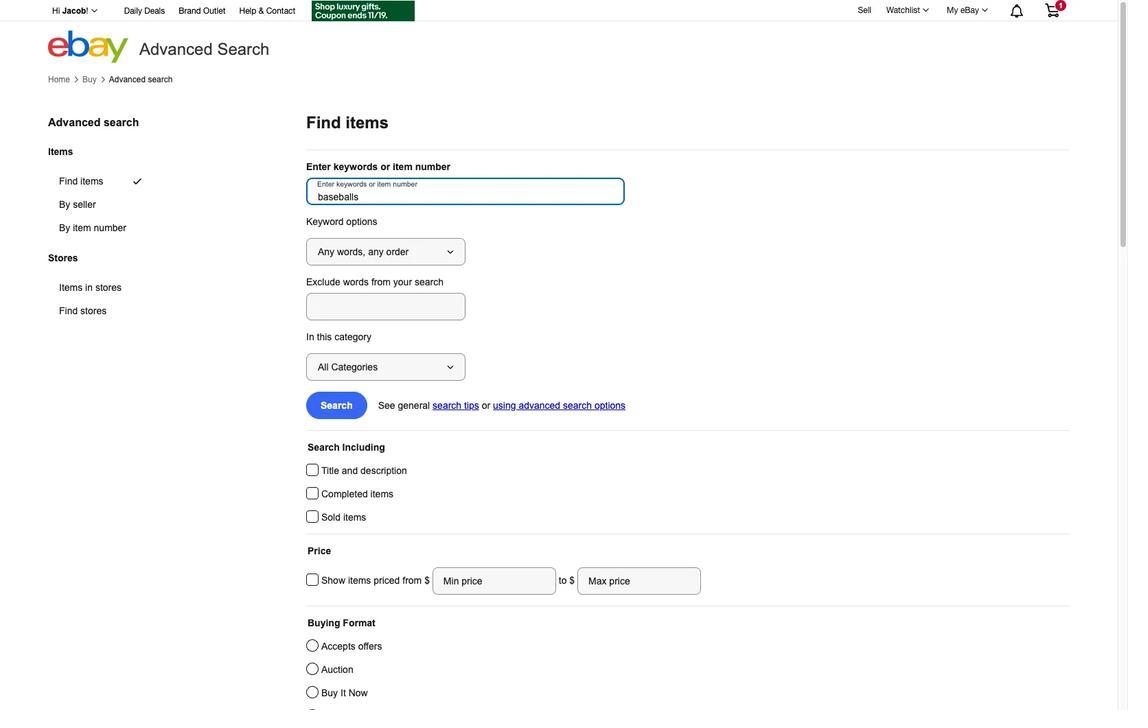 Task type: locate. For each thing, give the bounding box(es) containing it.
0 vertical spatial advanced
[[139, 40, 213, 58]]

buy
[[82, 75, 97, 84], [321, 688, 338, 699]]

help & contact link
[[239, 4, 295, 19]]

items right show
[[348, 575, 371, 586]]

items
[[48, 146, 73, 157], [59, 283, 83, 294]]

Enter minimum price range value, $ text field
[[433, 568, 556, 595]]

0 horizontal spatial or
[[381, 161, 390, 172]]

completed
[[321, 489, 368, 500]]

items up seller
[[80, 176, 103, 187]]

Enter maximum price range value, $ text field
[[578, 568, 701, 595]]

advanced search right the buy link
[[109, 75, 173, 84]]

search down help
[[217, 40, 270, 58]]

search tips link
[[433, 400, 479, 411]]

advanced right the buy link
[[109, 75, 146, 84]]

2 $ from the left
[[569, 575, 575, 586]]

options
[[346, 216, 377, 227], [595, 400, 626, 411]]

buy link
[[82, 75, 97, 84]]

by item number
[[59, 223, 126, 234]]

0 horizontal spatial from
[[371, 277, 391, 288]]

number down by seller 'link'
[[94, 223, 126, 234]]

sold
[[321, 512, 341, 523]]

0 vertical spatial items
[[48, 146, 73, 157]]

find stores
[[59, 306, 107, 317]]

search for search button
[[321, 400, 353, 411]]

show items priced from
[[321, 575, 424, 586]]

$ right to
[[569, 575, 575, 586]]

hi
[[52, 6, 60, 16]]

buy right home
[[82, 75, 97, 84]]

items up 'find items' link
[[48, 146, 73, 157]]

0 vertical spatial buy
[[82, 75, 97, 84]]

my ebay
[[947, 5, 979, 15]]

stores down items in stores
[[80, 306, 107, 317]]

find inside 'find items' link
[[59, 176, 78, 187]]

stores
[[48, 253, 78, 264]]

find items link
[[48, 170, 159, 193]]

find items up keywords
[[306, 113, 389, 132]]

1 vertical spatial from
[[403, 575, 422, 586]]

to
[[559, 575, 567, 586]]

0 vertical spatial from
[[371, 277, 391, 288]]

by for by item number
[[59, 223, 70, 234]]

category
[[335, 332, 371, 343]]

1 vertical spatial items
[[59, 283, 83, 294]]

items in stores link
[[48, 276, 155, 300]]

stores
[[95, 283, 122, 294], [80, 306, 107, 317]]

daily deals link
[[124, 4, 165, 19]]

title
[[321, 466, 339, 477]]

item down seller
[[73, 223, 91, 234]]

advanced down brand
[[139, 40, 213, 58]]

0 horizontal spatial buy
[[82, 75, 97, 84]]

1 vertical spatial buy
[[321, 688, 338, 699]]

search button
[[306, 392, 367, 420]]

format
[[343, 618, 375, 629]]

hi jacob !
[[52, 6, 88, 16]]

advanced
[[519, 400, 560, 411]]

search up search including
[[321, 400, 353, 411]]

item
[[393, 161, 413, 172], [73, 223, 91, 234]]

0 vertical spatial item
[[393, 161, 413, 172]]

search inside button
[[321, 400, 353, 411]]

in
[[85, 283, 93, 294]]

1 horizontal spatial or
[[482, 400, 490, 411]]

description
[[361, 466, 407, 477]]

search up title
[[308, 442, 340, 453]]

advanced down the buy link
[[48, 117, 101, 128]]

advanced search
[[109, 75, 173, 84], [48, 117, 139, 128]]

keyword
[[306, 216, 344, 227]]

1 $ from the left
[[424, 575, 433, 586]]

using
[[493, 400, 516, 411]]

find inside find stores link
[[59, 306, 78, 317]]

item right keywords
[[393, 161, 413, 172]]

your
[[393, 277, 412, 288]]

1 by from the top
[[59, 199, 70, 210]]

account navigation
[[45, 0, 1070, 23]]

2 vertical spatial search
[[308, 442, 340, 453]]

search left tips
[[433, 400, 462, 411]]

banner
[[45, 0, 1070, 63]]

1 link
[[1037, 0, 1068, 20]]

search down advanced search link
[[104, 117, 139, 128]]

or right tips
[[482, 400, 490, 411]]

deals
[[144, 6, 165, 16]]

number
[[415, 161, 451, 172], [94, 223, 126, 234]]

find
[[306, 113, 341, 132], [59, 176, 78, 187], [59, 306, 78, 317]]

by for by seller
[[59, 199, 70, 210]]

1 horizontal spatial buy
[[321, 688, 338, 699]]

find up enter
[[306, 113, 341, 132]]

0 horizontal spatial number
[[94, 223, 126, 234]]

by seller link
[[48, 193, 159, 216]]

or right keywords
[[381, 161, 390, 172]]

search right 'advanced'
[[563, 400, 592, 411]]

by down 'by seller' at the top left
[[59, 223, 70, 234]]

advanced search
[[139, 40, 270, 58]]

items
[[346, 113, 389, 132], [80, 176, 103, 187], [371, 489, 394, 500], [343, 512, 366, 523], [348, 575, 371, 586]]

1 vertical spatial options
[[595, 400, 626, 411]]

1 horizontal spatial item
[[393, 161, 413, 172]]

1 horizontal spatial $
[[569, 575, 575, 586]]

from
[[371, 277, 391, 288], [403, 575, 422, 586]]

2 vertical spatial find
[[59, 306, 78, 317]]

buying
[[308, 618, 340, 629]]

1 horizontal spatial find items
[[306, 113, 389, 132]]

find up 'by seller' at the top left
[[59, 176, 78, 187]]

sold items
[[321, 512, 366, 523]]

find items
[[306, 113, 389, 132], [59, 176, 103, 187]]

advanced
[[139, 40, 213, 58], [109, 75, 146, 84], [48, 117, 101, 128]]

sell
[[858, 5, 871, 15]]

stores right in at the top of the page
[[95, 283, 122, 294]]

items left in at the top of the page
[[59, 283, 83, 294]]

1 vertical spatial by
[[59, 223, 70, 234]]

auction
[[321, 665, 353, 676]]

0 vertical spatial or
[[381, 161, 390, 172]]

0 horizontal spatial $
[[424, 575, 433, 586]]

2 vertical spatial advanced
[[48, 117, 101, 128]]

search
[[148, 75, 173, 84], [104, 117, 139, 128], [415, 277, 444, 288], [433, 400, 462, 411], [563, 400, 592, 411]]

from left your
[[371, 277, 391, 288]]

buy it now
[[321, 688, 368, 699]]

2 by from the top
[[59, 223, 70, 234]]

by inside 'link'
[[59, 199, 70, 210]]

by
[[59, 199, 70, 210], [59, 223, 70, 234]]

1 vertical spatial find
[[59, 176, 78, 187]]

1 vertical spatial search
[[321, 400, 353, 411]]

1 vertical spatial item
[[73, 223, 91, 234]]

items in stores
[[59, 283, 122, 294]]

1 horizontal spatial number
[[415, 161, 451, 172]]

exclude
[[306, 277, 340, 288]]

1 vertical spatial number
[[94, 223, 126, 234]]

0 horizontal spatial item
[[73, 223, 91, 234]]

by left seller
[[59, 199, 70, 210]]

buy for buy it now
[[321, 688, 338, 699]]

title and description
[[321, 466, 407, 477]]

0 vertical spatial stores
[[95, 283, 122, 294]]

find down items in stores
[[59, 306, 78, 317]]

daily deals
[[124, 6, 165, 16]]

number up enter keywords or item number text field
[[415, 161, 451, 172]]

0 vertical spatial by
[[59, 199, 70, 210]]

or
[[381, 161, 390, 172], [482, 400, 490, 411]]

jacob
[[62, 6, 86, 16]]

items down completed items
[[343, 512, 366, 523]]

search down the advanced search
[[148, 75, 173, 84]]

find items up seller
[[59, 176, 103, 187]]

my ebay link
[[939, 2, 994, 19]]

banner containing sell
[[45, 0, 1070, 63]]

0 horizontal spatial find items
[[59, 176, 103, 187]]

0 vertical spatial find items
[[306, 113, 389, 132]]

and
[[342, 466, 358, 477]]

search for search including
[[308, 442, 340, 453]]

&
[[259, 6, 264, 16]]

advanced search down the buy link
[[48, 117, 139, 128]]

watchlist link
[[879, 2, 935, 19]]

offers
[[358, 641, 382, 652]]

$ right 'priced' at left
[[424, 575, 433, 586]]

in
[[306, 332, 314, 343]]

!
[[86, 6, 88, 16]]

search right your
[[415, 277, 444, 288]]

1 vertical spatial advanced search
[[48, 117, 139, 128]]

to $
[[556, 575, 578, 586]]

buy left 'it'
[[321, 688, 338, 699]]

$
[[424, 575, 433, 586], [569, 575, 575, 586]]

0 horizontal spatial options
[[346, 216, 377, 227]]

search
[[217, 40, 270, 58], [321, 400, 353, 411], [308, 442, 340, 453]]

from right 'priced' at left
[[403, 575, 422, 586]]

completed items
[[321, 489, 394, 500]]



Task type: describe. For each thing, give the bounding box(es) containing it.
show
[[321, 575, 345, 586]]

find stores link
[[48, 300, 155, 323]]

accepts
[[321, 641, 356, 652]]

outlet
[[203, 6, 226, 16]]

this
[[317, 332, 332, 343]]

exclude words from your search
[[306, 277, 444, 288]]

sell link
[[852, 5, 878, 15]]

daily
[[124, 6, 142, 16]]

my
[[947, 5, 958, 15]]

general
[[398, 400, 430, 411]]

words
[[343, 277, 369, 288]]

priced
[[374, 575, 400, 586]]

brand outlet
[[179, 6, 226, 16]]

1 horizontal spatial from
[[403, 575, 422, 586]]

0 vertical spatial find
[[306, 113, 341, 132]]

now
[[349, 688, 368, 699]]

in this category
[[306, 332, 371, 343]]

ebay
[[961, 5, 979, 15]]

Exclude words from your search text field
[[306, 293, 466, 321]]

items down description
[[371, 489, 394, 500]]

buy for the buy link
[[82, 75, 97, 84]]

including
[[342, 442, 385, 453]]

home link
[[48, 75, 70, 84]]

seller
[[73, 199, 96, 210]]

help & contact
[[239, 6, 295, 16]]

get the coupon image
[[312, 1, 415, 21]]

by item number link
[[48, 216, 159, 240]]

it
[[341, 688, 346, 699]]

items for items in stores
[[59, 283, 83, 294]]

contact
[[266, 6, 295, 16]]

brand outlet link
[[179, 4, 226, 19]]

1 vertical spatial or
[[482, 400, 490, 411]]

1
[[1059, 1, 1063, 10]]

tips
[[464, 400, 479, 411]]

1 vertical spatial find items
[[59, 176, 103, 187]]

accepts offers
[[321, 641, 382, 652]]

enter keywords or item number
[[306, 161, 451, 172]]

0 vertical spatial advanced search
[[109, 75, 173, 84]]

help
[[239, 6, 256, 16]]

0 vertical spatial search
[[217, 40, 270, 58]]

items for items
[[48, 146, 73, 157]]

brand
[[179, 6, 201, 16]]

watchlist
[[886, 5, 920, 15]]

using advanced search options link
[[493, 400, 626, 411]]

0 vertical spatial number
[[415, 161, 451, 172]]

1 vertical spatial stores
[[80, 306, 107, 317]]

items up the enter keywords or item number
[[346, 113, 389, 132]]

see general search tips or using advanced search options
[[378, 400, 626, 411]]

Enter keywords or item number text field
[[306, 178, 625, 205]]

find for 'find items' link
[[59, 176, 78, 187]]

enter
[[306, 161, 331, 172]]

keyword options
[[306, 216, 377, 227]]

advanced search link
[[109, 75, 173, 84]]

1 horizontal spatial options
[[595, 400, 626, 411]]

1 vertical spatial advanced
[[109, 75, 146, 84]]

home
[[48, 75, 70, 84]]

price
[[308, 546, 331, 557]]

keywords
[[334, 161, 378, 172]]

0 vertical spatial options
[[346, 216, 377, 227]]

see
[[378, 400, 395, 411]]

find for find stores link
[[59, 306, 78, 317]]

buying format
[[308, 618, 375, 629]]

by seller
[[59, 199, 96, 210]]

search including
[[308, 442, 385, 453]]



Task type: vqa. For each thing, say whether or not it's contained in the screenshot.
seller
yes



